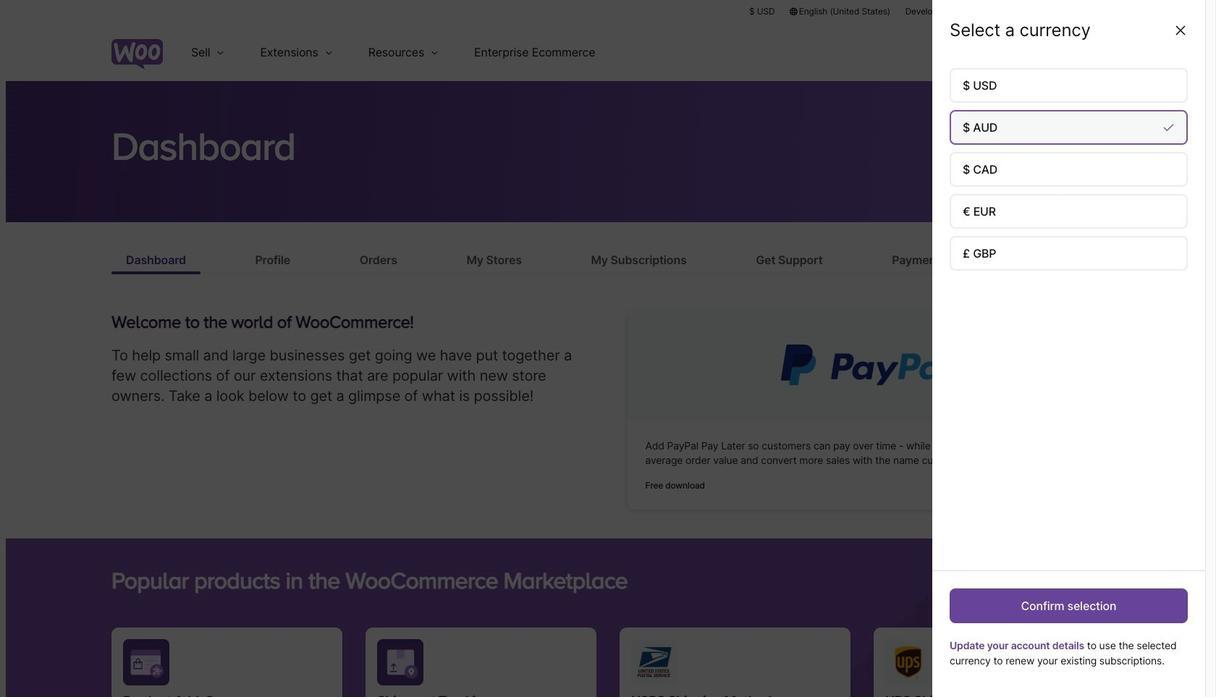 Task type: describe. For each thing, give the bounding box(es) containing it.
service navigation menu element
[[1019, 29, 1105, 76]]

search image
[[1045, 41, 1068, 64]]

close selector image
[[1174, 23, 1189, 38]]

open account menu image
[[1082, 41, 1105, 64]]



Task type: vqa. For each thing, say whether or not it's contained in the screenshot.
bottommost the external link icon
no



